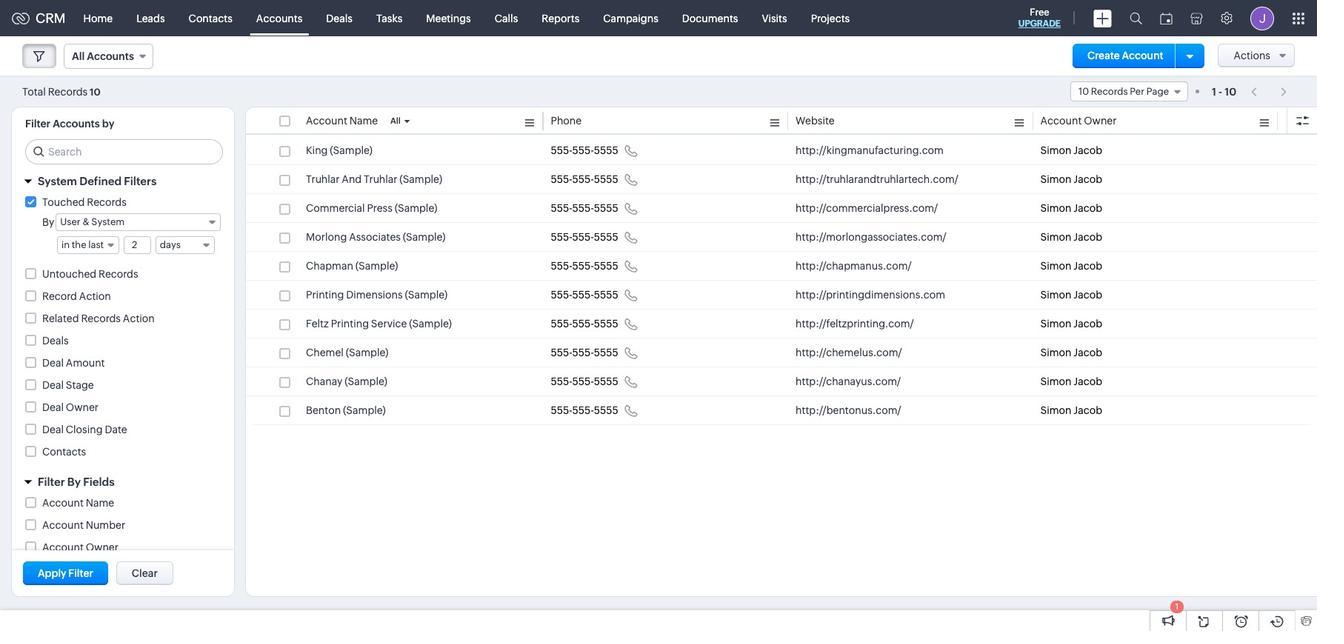 Task type: describe. For each thing, give the bounding box(es) containing it.
number
[[86, 519, 125, 531]]

documents
[[682, 12, 738, 24]]

1 truhlar from the left
[[306, 173, 340, 185]]

accounts link
[[244, 0, 314, 36]]

truhlar and truhlar (sample) link
[[306, 172, 442, 187]]

account left number
[[42, 519, 84, 531]]

simon for http://commercialpress.com/
[[1041, 202, 1072, 214]]

10 for 1 - 10
[[1225, 86, 1237, 97]]

555-555-5555 for benton (sample)
[[551, 405, 618, 416]]

Search text field
[[26, 140, 222, 164]]

search image
[[1130, 12, 1143, 24]]

records for related
[[81, 313, 121, 325]]

commercial press (sample) link
[[306, 201, 437, 216]]

by
[[102, 118, 114, 130]]

phone
[[551, 115, 582, 127]]

upgrade
[[1019, 19, 1061, 29]]

555-555-5555 for chemel (sample)
[[551, 347, 618, 359]]

documents link
[[670, 0, 750, 36]]

create account button
[[1073, 44, 1179, 68]]

10 Records Per Page field
[[1071, 82, 1188, 102]]

(sample) inside "link"
[[403, 231, 446, 243]]

0 vertical spatial action
[[79, 290, 111, 302]]

5555 for http://commercialpress.com/
[[594, 202, 618, 214]]

(sample) up service
[[405, 289, 448, 301]]

stage
[[66, 379, 94, 391]]

account number
[[42, 519, 125, 531]]

simon for http://chapmanus.com/
[[1041, 260, 1072, 272]]

(sample) down the chanay (sample) link
[[343, 405, 386, 416]]

chanay (sample)
[[306, 376, 388, 388]]

http://printingdimensions.com
[[796, 289, 946, 301]]

filter inside button
[[68, 568, 93, 579]]

(sample) up the commercial press (sample) link
[[400, 173, 442, 185]]

5555 for http://printingdimensions.com
[[594, 289, 618, 301]]

benton (sample)
[[306, 405, 386, 416]]

555-555-5555 for feltz printing service (sample)
[[551, 318, 618, 330]]

apply
[[38, 568, 66, 579]]

by inside dropdown button
[[67, 476, 81, 488]]

account inside button
[[1122, 50, 1164, 61]]

(sample) down feltz printing service (sample)
[[346, 347, 389, 359]]

crm
[[36, 10, 66, 26]]

profile image
[[1251, 6, 1274, 30]]

0 vertical spatial owner
[[1084, 115, 1117, 127]]

http://truhlarandtruhlartech.com/
[[796, 173, 959, 185]]

defined
[[79, 175, 122, 187]]

user
[[60, 216, 80, 227]]

account down 10 records per page
[[1041, 115, 1082, 127]]

jacob for http://kingmanufacturing.com
[[1074, 144, 1103, 156]]

clear
[[132, 568, 158, 579]]

free
[[1030, 7, 1050, 18]]

chemel (sample)
[[306, 347, 389, 359]]

system defined filters
[[38, 175, 157, 187]]

days
[[160, 239, 181, 250]]

morlong associates (sample) link
[[306, 230, 446, 245]]

truhlar and truhlar (sample)
[[306, 173, 442, 185]]

all for all accounts
[[72, 50, 85, 62]]

555-555-5555 for printing dimensions (sample)
[[551, 289, 618, 301]]

simon jacob for http://printingdimensions.com
[[1041, 289, 1103, 301]]

account up king
[[306, 115, 347, 127]]

visits link
[[750, 0, 799, 36]]

(sample) down chemel (sample)
[[345, 376, 388, 388]]

1 horizontal spatial action
[[123, 313, 155, 325]]

deal stage
[[42, 379, 94, 391]]

2 truhlar from the left
[[364, 173, 398, 185]]

account down filter by fields
[[42, 497, 84, 509]]

visits
[[762, 12, 787, 24]]

row group containing king (sample)
[[246, 136, 1317, 425]]

http://chapmanus.com/
[[796, 260, 912, 272]]

http://morlongassociates.com/ link
[[796, 230, 947, 245]]

jacob for http://feltzprinting.com/
[[1074, 318, 1103, 330]]

simon for http://chemelus.com/
[[1041, 347, 1072, 359]]

leads
[[136, 12, 165, 24]]

service
[[371, 318, 407, 330]]

5555 for http://chapmanus.com/
[[594, 260, 618, 272]]

1 vertical spatial account owner
[[42, 542, 119, 553]]

calls link
[[483, 0, 530, 36]]

tasks link
[[364, 0, 414, 36]]

accounts for all accounts
[[87, 50, 134, 62]]

benton (sample) link
[[306, 403, 386, 418]]

simon jacob for http://commercialpress.com/
[[1041, 202, 1103, 214]]

filter by fields button
[[12, 469, 234, 495]]

page
[[1147, 86, 1169, 97]]

feltz
[[306, 318, 329, 330]]

simon jacob for http://chemelus.com/
[[1041, 347, 1103, 359]]

http://morlongassociates.com/
[[796, 231, 947, 243]]

benton
[[306, 405, 341, 416]]

projects link
[[799, 0, 862, 36]]

press
[[367, 202, 393, 214]]

calls
[[495, 12, 518, 24]]

name for all
[[349, 115, 378, 127]]

1 for 1 - 10
[[1212, 86, 1217, 97]]

filter accounts by
[[25, 118, 114, 130]]

(sample) right 'press'
[[395, 202, 437, 214]]

deal owner
[[42, 402, 99, 413]]

jacob for http://morlongassociates.com/
[[1074, 231, 1103, 243]]

apply filter button
[[23, 562, 108, 585]]

1 vertical spatial printing
[[331, 318, 369, 330]]

campaigns link
[[591, 0, 670, 36]]

User & System field
[[56, 213, 221, 231]]

jacob for http://printingdimensions.com
[[1074, 289, 1103, 301]]

campaigns
[[603, 12, 659, 24]]

filter for filter by fields
[[38, 476, 65, 488]]

king
[[306, 144, 328, 156]]

0 vertical spatial contacts
[[189, 12, 233, 24]]

feltz printing service (sample)
[[306, 318, 452, 330]]

related records action
[[42, 313, 155, 325]]

calendar image
[[1160, 12, 1173, 24]]

5555 for http://kingmanufacturing.com
[[594, 144, 618, 156]]

http://feltzprinting.com/ link
[[796, 316, 914, 331]]

per
[[1130, 86, 1145, 97]]

jacob for http://chapmanus.com/
[[1074, 260, 1103, 272]]

feltz printing service (sample) link
[[306, 316, 452, 331]]

and
[[342, 173, 362, 185]]

reports
[[542, 12, 580, 24]]

simon jacob for http://feltzprinting.com/
[[1041, 318, 1103, 330]]

projects
[[811, 12, 850, 24]]

record
[[42, 290, 77, 302]]

all accounts
[[72, 50, 134, 62]]

morlong associates (sample)
[[306, 231, 446, 243]]

closing
[[66, 424, 103, 436]]

http://commercialpress.com/ link
[[796, 201, 938, 216]]

deal for deal amount
[[42, 357, 64, 369]]

5555 for http://bentonus.com/
[[594, 405, 618, 416]]

deal for deal stage
[[42, 379, 64, 391]]

touched records
[[42, 196, 127, 208]]

touched
[[42, 196, 85, 208]]

account name for account number
[[42, 497, 114, 509]]



Task type: locate. For each thing, give the bounding box(es) containing it.
simon jacob for http://chanayus.com/
[[1041, 376, 1103, 388]]

row group
[[246, 136, 1317, 425]]

4 5555 from the top
[[594, 231, 618, 243]]

account up per
[[1122, 50, 1164, 61]]

1 horizontal spatial 1
[[1212, 86, 1217, 97]]

555-555-5555 for chapman (sample)
[[551, 260, 618, 272]]

8 simon from the top
[[1041, 347, 1072, 359]]

10 inside field
[[1079, 86, 1089, 97]]

accounts left deals link
[[256, 12, 303, 24]]

simon jacob for http://morlongassociates.com/
[[1041, 231, 1103, 243]]

1 horizontal spatial by
[[67, 476, 81, 488]]

meetings
[[426, 12, 471, 24]]

9 555-555-5555 from the top
[[551, 376, 618, 388]]

0 vertical spatial printing
[[306, 289, 344, 301]]

http://chemelus.com/
[[796, 347, 902, 359]]

by left user
[[42, 216, 54, 228]]

create menu image
[[1094, 9, 1112, 27]]

1 vertical spatial system
[[91, 216, 125, 227]]

3 simon from the top
[[1041, 202, 1072, 214]]

1 deal from the top
[[42, 357, 64, 369]]

0 horizontal spatial system
[[38, 175, 77, 187]]

None text field
[[124, 237, 150, 253]]

(sample) right associates
[[403, 231, 446, 243]]

0 horizontal spatial all
[[72, 50, 85, 62]]

simon for http://kingmanufacturing.com
[[1041, 144, 1072, 156]]

filters
[[124, 175, 157, 187]]

1 vertical spatial action
[[123, 313, 155, 325]]

tasks
[[376, 12, 403, 24]]

8 5555 from the top
[[594, 347, 618, 359]]

filter by fields
[[38, 476, 115, 488]]

0 vertical spatial account name
[[306, 115, 378, 127]]

1 simon from the top
[[1041, 144, 1072, 156]]

3 5555 from the top
[[594, 202, 618, 214]]

5555 for http://feltzprinting.com/
[[594, 318, 618, 330]]

0 horizontal spatial deals
[[42, 335, 69, 347]]

1 simon jacob from the top
[[1041, 144, 1103, 156]]

king (sample)
[[306, 144, 373, 156]]

home
[[83, 12, 113, 24]]

5555 for http://chemelus.com/
[[594, 347, 618, 359]]

0 horizontal spatial account name
[[42, 497, 114, 509]]

accounts for filter accounts by
[[53, 118, 100, 130]]

printing dimensions (sample)
[[306, 289, 448, 301]]

1 vertical spatial owner
[[66, 402, 99, 413]]

owner down 10 records per page
[[1084, 115, 1117, 127]]

5 555-555-5555 from the top
[[551, 260, 618, 272]]

printing up chemel (sample) link
[[331, 318, 369, 330]]

4 jacob from the top
[[1074, 231, 1103, 243]]

create
[[1088, 50, 1120, 61]]

4 simon from the top
[[1041, 231, 1072, 243]]

owner down number
[[86, 542, 119, 553]]

accounts left by
[[53, 118, 100, 130]]

555-555-5555 for commercial press (sample)
[[551, 202, 618, 214]]

create account
[[1088, 50, 1164, 61]]

records down last
[[99, 268, 138, 280]]

0 vertical spatial 1
[[1212, 86, 1217, 97]]

commercial
[[306, 202, 365, 214]]

records for untouched
[[99, 268, 138, 280]]

1 vertical spatial contacts
[[42, 446, 86, 458]]

0 horizontal spatial action
[[79, 290, 111, 302]]

system inside dropdown button
[[38, 175, 77, 187]]

2 deal from the top
[[42, 379, 64, 391]]

3 simon jacob from the top
[[1041, 202, 1103, 214]]

2 vertical spatial filter
[[68, 568, 93, 579]]

(sample) up the printing dimensions (sample)
[[355, 260, 398, 272]]

0 horizontal spatial 1
[[1176, 602, 1179, 611]]

total records 10
[[22, 86, 101, 97]]

total
[[22, 86, 46, 97]]

in
[[61, 239, 70, 250]]

by left fields
[[67, 476, 81, 488]]

records down record action on the left
[[81, 313, 121, 325]]

records for 10
[[1091, 86, 1128, 97]]

0 vertical spatial accounts
[[256, 12, 303, 24]]

1 vertical spatial 1
[[1176, 602, 1179, 611]]

records up filter accounts by
[[48, 86, 88, 97]]

name down fields
[[86, 497, 114, 509]]

name
[[349, 115, 378, 127], [86, 497, 114, 509]]

logo image
[[12, 12, 30, 24]]

search element
[[1121, 0, 1151, 36]]

printing
[[306, 289, 344, 301], [331, 318, 369, 330]]

10 right -
[[1225, 86, 1237, 97]]

days field
[[155, 236, 215, 254]]

10 inside total records 10
[[90, 86, 101, 97]]

simon for http://printingdimensions.com
[[1041, 289, 1072, 301]]

0 horizontal spatial by
[[42, 216, 54, 228]]

0 horizontal spatial name
[[86, 497, 114, 509]]

records inside 10 records per page field
[[1091, 86, 1128, 97]]

5555 for http://morlongassociates.com/
[[594, 231, 618, 243]]

related
[[42, 313, 79, 325]]

deals down related
[[42, 335, 69, 347]]

5555 for http://chanayus.com/
[[594, 376, 618, 388]]

10 down create
[[1079, 86, 1089, 97]]

7 555-555-5555 from the top
[[551, 318, 618, 330]]

6 jacob from the top
[[1074, 289, 1103, 301]]

simon for http://bentonus.com/
[[1041, 405, 1072, 416]]

7 simon from the top
[[1041, 318, 1072, 330]]

7 5555 from the top
[[594, 318, 618, 330]]

chemel
[[306, 347, 344, 359]]

king (sample) link
[[306, 143, 373, 158]]

555-555-5555 for king (sample)
[[551, 144, 618, 156]]

deal down deal owner
[[42, 424, 64, 436]]

3 deal from the top
[[42, 402, 64, 413]]

4 deal from the top
[[42, 424, 64, 436]]

7 simon jacob from the top
[[1041, 318, 1103, 330]]

deal up deal stage
[[42, 357, 64, 369]]

free upgrade
[[1019, 7, 1061, 29]]

simon for http://truhlarandtruhlartech.com/
[[1041, 173, 1072, 185]]

apply filter
[[38, 568, 93, 579]]

associates
[[349, 231, 401, 243]]

filter left fields
[[38, 476, 65, 488]]

1 horizontal spatial account name
[[306, 115, 378, 127]]

system right the &
[[91, 216, 125, 227]]

simon for http://chanayus.com/
[[1041, 376, 1072, 388]]

all
[[72, 50, 85, 62], [390, 116, 401, 125]]

0 vertical spatial all
[[72, 50, 85, 62]]

6 555-555-5555 from the top
[[551, 289, 618, 301]]

2 vertical spatial owner
[[86, 542, 119, 553]]

jacob
[[1074, 144, 1103, 156], [1074, 173, 1103, 185], [1074, 202, 1103, 214], [1074, 231, 1103, 243], [1074, 260, 1103, 272], [1074, 289, 1103, 301], [1074, 318, 1103, 330], [1074, 347, 1103, 359], [1074, 376, 1103, 388], [1074, 405, 1103, 416]]

2 simon from the top
[[1041, 173, 1072, 185]]

All Accounts field
[[64, 44, 153, 69]]

2 vertical spatial accounts
[[53, 118, 100, 130]]

1 vertical spatial all
[[390, 116, 401, 125]]

5555 for http://truhlarandtruhlartech.com/
[[594, 173, 618, 185]]

printing down chapman
[[306, 289, 344, 301]]

in the last
[[61, 239, 104, 250]]

3 jacob from the top
[[1074, 202, 1103, 214]]

http://bentonus.com/
[[796, 405, 901, 416]]

jacob for http://truhlarandtruhlartech.com/
[[1074, 173, 1103, 185]]

jacob for http://commercialpress.com/
[[1074, 202, 1103, 214]]

1 horizontal spatial system
[[91, 216, 125, 227]]

-
[[1219, 86, 1223, 97]]

1 horizontal spatial deals
[[326, 12, 353, 24]]

1 horizontal spatial name
[[349, 115, 378, 127]]

jacob for http://bentonus.com/
[[1074, 405, 1103, 416]]

deal left stage
[[42, 379, 64, 391]]

contacts down closing
[[42, 446, 86, 458]]

http://commercialpress.com/
[[796, 202, 938, 214]]

profile element
[[1242, 0, 1283, 36]]

0 horizontal spatial truhlar
[[306, 173, 340, 185]]

10 records per page
[[1079, 86, 1169, 97]]

deal for deal closing date
[[42, 424, 64, 436]]

chapman (sample) link
[[306, 259, 398, 273]]

5 simon from the top
[[1041, 260, 1072, 272]]

deals left the tasks
[[326, 12, 353, 24]]

10 5555 from the top
[[594, 405, 618, 416]]

4 simon jacob from the top
[[1041, 231, 1103, 243]]

http://feltzprinting.com/
[[796, 318, 914, 330]]

1 vertical spatial by
[[67, 476, 81, 488]]

2 555-555-5555 from the top
[[551, 173, 618, 185]]

10 simon from the top
[[1041, 405, 1072, 416]]

5555
[[594, 144, 618, 156], [594, 173, 618, 185], [594, 202, 618, 214], [594, 231, 618, 243], [594, 260, 618, 272], [594, 289, 618, 301], [594, 318, 618, 330], [594, 347, 618, 359], [594, 376, 618, 388], [594, 405, 618, 416]]

0 vertical spatial account owner
[[1041, 115, 1117, 127]]

dimensions
[[346, 289, 403, 301]]

0 vertical spatial by
[[42, 216, 54, 228]]

(sample)
[[330, 144, 373, 156], [400, 173, 442, 185], [395, 202, 437, 214], [403, 231, 446, 243], [355, 260, 398, 272], [405, 289, 448, 301], [409, 318, 452, 330], [346, 347, 389, 359], [345, 376, 388, 388], [343, 405, 386, 416]]

&
[[82, 216, 89, 227]]

last
[[88, 239, 104, 250]]

(sample) right service
[[409, 318, 452, 330]]

account up "apply filter" button in the bottom of the page
[[42, 542, 84, 553]]

0 vertical spatial system
[[38, 175, 77, 187]]

deals
[[326, 12, 353, 24], [42, 335, 69, 347]]

0 vertical spatial deals
[[326, 12, 353, 24]]

jacob for http://chemelus.com/
[[1074, 347, 1103, 359]]

deal down deal stage
[[42, 402, 64, 413]]

deal amount
[[42, 357, 105, 369]]

account owner down 10 records per page
[[1041, 115, 1117, 127]]

navigation
[[1244, 81, 1295, 102]]

10 down all accounts
[[90, 86, 101, 97]]

simon for http://feltzprinting.com/
[[1041, 318, 1072, 330]]

6 simon from the top
[[1041, 289, 1072, 301]]

2 5555 from the top
[[594, 173, 618, 185]]

leads link
[[125, 0, 177, 36]]

account name
[[306, 115, 378, 127], [42, 497, 114, 509]]

10 for total records 10
[[90, 86, 101, 97]]

system up touched
[[38, 175, 77, 187]]

1 5555 from the top
[[594, 144, 618, 156]]

1 horizontal spatial 10
[[1079, 86, 1089, 97]]

1 horizontal spatial contacts
[[189, 12, 233, 24]]

9 simon jacob from the top
[[1041, 376, 1103, 388]]

all inside field
[[72, 50, 85, 62]]

4 555-555-5555 from the top
[[551, 231, 618, 243]]

1 horizontal spatial all
[[390, 116, 401, 125]]

chanay
[[306, 376, 343, 388]]

(sample) up and
[[330, 144, 373, 156]]

account name down filter by fields
[[42, 497, 114, 509]]

2 jacob from the top
[[1074, 173, 1103, 185]]

simon jacob for http://chapmanus.com/
[[1041, 260, 1103, 272]]

2 simon jacob from the top
[[1041, 173, 1103, 185]]

action
[[79, 290, 111, 302], [123, 313, 155, 325]]

records for touched
[[87, 196, 127, 208]]

http://printingdimensions.com link
[[796, 287, 946, 302]]

filter right apply
[[68, 568, 93, 579]]

9 simon from the top
[[1041, 376, 1072, 388]]

truhlar up 'press'
[[364, 173, 398, 185]]

name for account number
[[86, 497, 114, 509]]

website
[[796, 115, 835, 127]]

home link
[[72, 0, 125, 36]]

jacob for http://chanayus.com/
[[1074, 376, 1103, 388]]

10 simon jacob from the top
[[1041, 405, 1103, 416]]

5 jacob from the top
[[1074, 260, 1103, 272]]

8 simon jacob from the top
[[1041, 347, 1103, 359]]

system defined filters button
[[12, 168, 234, 194]]

action down untouched records
[[123, 313, 155, 325]]

6 simon jacob from the top
[[1041, 289, 1103, 301]]

7 jacob from the top
[[1074, 318, 1103, 330]]

1 horizontal spatial truhlar
[[364, 173, 398, 185]]

8 jacob from the top
[[1074, 347, 1103, 359]]

1 for 1
[[1176, 602, 1179, 611]]

accounts down home
[[87, 50, 134, 62]]

0 horizontal spatial account owner
[[42, 542, 119, 553]]

555-555-5555 for morlong associates (sample)
[[551, 231, 618, 243]]

1 horizontal spatial account owner
[[1041, 115, 1117, 127]]

filter for filter accounts by
[[25, 118, 50, 130]]

http://chapmanus.com/ link
[[796, 259, 912, 273]]

records
[[48, 86, 88, 97], [1091, 86, 1128, 97], [87, 196, 127, 208], [99, 268, 138, 280], [81, 313, 121, 325]]

fields
[[83, 476, 115, 488]]

name up king (sample)
[[349, 115, 378, 127]]

1 vertical spatial accounts
[[87, 50, 134, 62]]

all for all
[[390, 116, 401, 125]]

account owner down account number
[[42, 542, 119, 553]]

0 horizontal spatial 10
[[90, 86, 101, 97]]

0 horizontal spatial contacts
[[42, 446, 86, 458]]

555-
[[551, 144, 572, 156], [572, 144, 594, 156], [551, 173, 572, 185], [572, 173, 594, 185], [551, 202, 572, 214], [572, 202, 594, 214], [551, 231, 572, 243], [572, 231, 594, 243], [551, 260, 572, 272], [572, 260, 594, 272], [551, 289, 572, 301], [572, 289, 594, 301], [551, 318, 572, 330], [572, 318, 594, 330], [551, 347, 572, 359], [572, 347, 594, 359], [551, 376, 572, 388], [572, 376, 594, 388], [551, 405, 572, 416], [572, 405, 594, 416]]

simon jacob
[[1041, 144, 1103, 156], [1041, 173, 1103, 185], [1041, 202, 1103, 214], [1041, 231, 1103, 243], [1041, 260, 1103, 272], [1041, 289, 1103, 301], [1041, 318, 1103, 330], [1041, 347, 1103, 359], [1041, 376, 1103, 388], [1041, 405, 1103, 416]]

accounts inside field
[[87, 50, 134, 62]]

6 5555 from the top
[[594, 289, 618, 301]]

all up truhlar and truhlar (sample)
[[390, 116, 401, 125]]

contacts right 'leads'
[[189, 12, 233, 24]]

records left per
[[1091, 86, 1128, 97]]

morlong
[[306, 231, 347, 243]]

deals link
[[314, 0, 364, 36]]

filter inside dropdown button
[[38, 476, 65, 488]]

1 jacob from the top
[[1074, 144, 1103, 156]]

deal for deal owner
[[42, 402, 64, 413]]

10 jacob from the top
[[1074, 405, 1103, 416]]

3 555-555-5555 from the top
[[551, 202, 618, 214]]

printing dimensions (sample) link
[[306, 287, 448, 302]]

simon for http://morlongassociates.com/
[[1041, 231, 1072, 243]]

http://bentonus.com/ link
[[796, 403, 901, 418]]

8 555-555-5555 from the top
[[551, 347, 618, 359]]

simon jacob for http://truhlarandtruhlartech.com/
[[1041, 173, 1103, 185]]

2 horizontal spatial 10
[[1225, 86, 1237, 97]]

account name up king (sample)
[[306, 115, 378, 127]]

record action
[[42, 290, 111, 302]]

9 jacob from the top
[[1074, 376, 1103, 388]]

5 5555 from the top
[[594, 260, 618, 272]]

action up related records action
[[79, 290, 111, 302]]

create menu element
[[1085, 0, 1121, 36]]

untouched records
[[42, 268, 138, 280]]

by
[[42, 216, 54, 228], [67, 476, 81, 488]]

10
[[1225, 86, 1237, 97], [1079, 86, 1089, 97], [90, 86, 101, 97]]

system inside field
[[91, 216, 125, 227]]

simon jacob for http://kingmanufacturing.com
[[1041, 144, 1103, 156]]

truhlar left and
[[306, 173, 340, 185]]

555-555-5555 for truhlar and truhlar (sample)
[[551, 173, 618, 185]]

untouched
[[42, 268, 96, 280]]

records down defined on the top
[[87, 196, 127, 208]]

555-555-5555 for chanay (sample)
[[551, 376, 618, 388]]

amount
[[66, 357, 105, 369]]

in the last field
[[57, 236, 119, 254]]

1 vertical spatial filter
[[38, 476, 65, 488]]

actions
[[1234, 50, 1271, 61]]

1 vertical spatial name
[[86, 497, 114, 509]]

owner up closing
[[66, 402, 99, 413]]

9 5555 from the top
[[594, 376, 618, 388]]

records for total
[[48, 86, 88, 97]]

the
[[72, 239, 86, 250]]

1 555-555-5555 from the top
[[551, 144, 618, 156]]

1 vertical spatial deals
[[42, 335, 69, 347]]

http://truhlarandtruhlartech.com/ link
[[796, 172, 959, 187]]

http://chanayus.com/ link
[[796, 374, 901, 389]]

date
[[105, 424, 127, 436]]

10 555-555-5555 from the top
[[551, 405, 618, 416]]

5 simon jacob from the top
[[1041, 260, 1103, 272]]

simon jacob for http://bentonus.com/
[[1041, 405, 1103, 416]]

all up total records 10
[[72, 50, 85, 62]]

0 vertical spatial filter
[[25, 118, 50, 130]]

0 vertical spatial name
[[349, 115, 378, 127]]

1 vertical spatial account name
[[42, 497, 114, 509]]

account name for all
[[306, 115, 378, 127]]

http://kingmanufacturing.com link
[[796, 143, 944, 158]]

http://chemelus.com/ link
[[796, 345, 902, 360]]

chapman (sample)
[[306, 260, 398, 272]]

chanay (sample) link
[[306, 374, 388, 389]]

filter down total
[[25, 118, 50, 130]]



Task type: vqa. For each thing, say whether or not it's contained in the screenshot.
the rightmost Truhlar
yes



